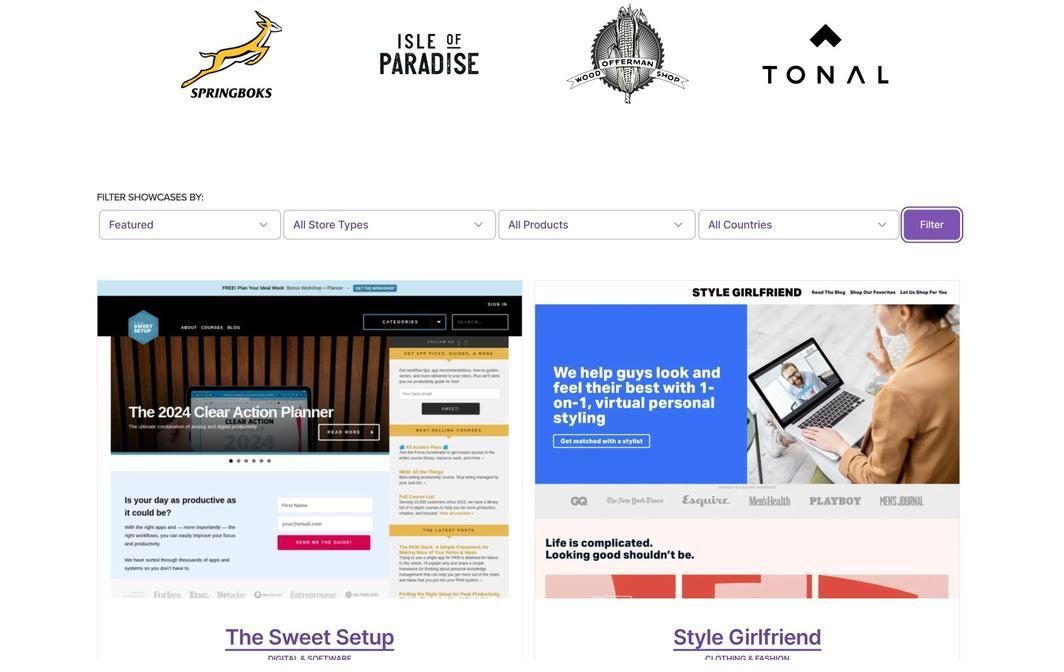 Task type: describe. For each thing, give the bounding box(es) containing it.
tonal image
[[762, 24, 888, 84]]

2 angle down image from the left
[[671, 217, 686, 232]]

isle of paradise image
[[379, 26, 480, 82]]

none field angle down
[[283, 210, 496, 240]]



Task type: locate. For each thing, give the bounding box(es) containing it.
1 angle down image from the left
[[256, 217, 271, 232]]

1 horizontal spatial angle down image
[[671, 217, 686, 232]]

offerman woodshop image
[[565, 2, 690, 106]]

None field
[[99, 210, 281, 240], [283, 210, 496, 240], [498, 210, 696, 240], [698, 210, 900, 240], [99, 210, 281, 240], [498, 210, 696, 240], [698, 210, 900, 240]]

official springboks online store image
[[181, 11, 282, 98]]

0 horizontal spatial angle down image
[[256, 217, 271, 232]]

angle down image
[[471, 217, 486, 232]]

angle down image
[[256, 217, 271, 232], [671, 217, 686, 232]]



Task type: vqa. For each thing, say whether or not it's contained in the screenshot.
Resources
no



